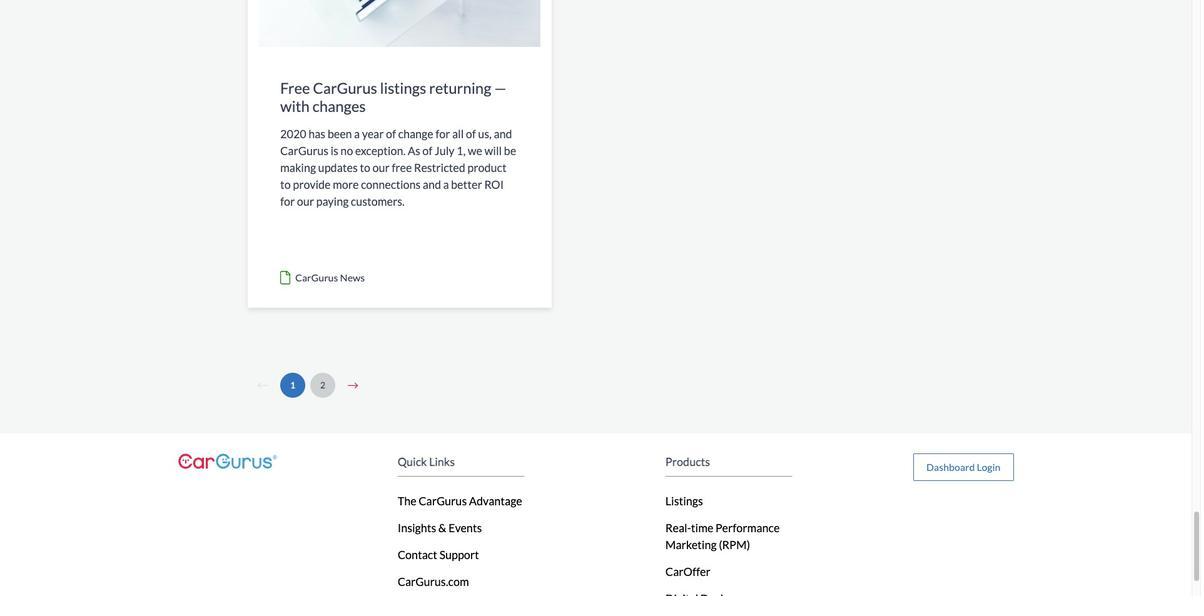 Task type: describe. For each thing, give the bounding box(es) containing it.
the cargurus advantage link
[[398, 495, 523, 508]]

cargurus logo image
[[178, 454, 277, 470]]

july
[[435, 144, 455, 158]]

2020
[[280, 127, 307, 141]]

real-time performance marketing (rpm)
[[666, 522, 780, 552]]

1 horizontal spatial for
[[436, 127, 450, 141]]

support
[[440, 549, 479, 562]]

cargurus left news on the top of page
[[295, 272, 338, 283]]

cargurus logo link
[[178, 454, 277, 470]]

product
[[468, 161, 507, 175]]

quick
[[398, 455, 427, 469]]

cargurus inside free cargurus listings returning — with changes
[[313, 79, 377, 97]]

change
[[398, 127, 434, 141]]

we
[[468, 144, 483, 158]]

returning
[[429, 79, 492, 97]]

1 horizontal spatial to
[[360, 161, 371, 175]]

2
[[320, 380, 326, 391]]

0 horizontal spatial for
[[280, 195, 295, 208]]

caroffer
[[666, 565, 711, 579]]

1
[[290, 380, 295, 391]]

dashboard login
[[927, 462, 1001, 473]]

listings
[[380, 79, 427, 97]]

cargurus.com
[[398, 575, 469, 589]]

insights
[[398, 522, 436, 535]]

1 vertical spatial our
[[297, 195, 314, 208]]

the
[[398, 495, 417, 508]]

better
[[451, 178, 482, 191]]

1 horizontal spatial and
[[494, 127, 512, 141]]

free
[[392, 161, 412, 175]]

listings
[[666, 495, 703, 508]]

—
[[494, 79, 507, 97]]

long arrow left image
[[258, 380, 268, 391]]

changes
[[313, 97, 366, 115]]

be
[[504, 144, 516, 158]]

insights & events
[[398, 522, 482, 535]]

contact
[[398, 549, 438, 562]]

1 vertical spatial and
[[423, 178, 441, 191]]

performance
[[716, 522, 780, 535]]

&
[[439, 522, 447, 535]]

free cargurus listings returning — with changes
[[280, 79, 507, 115]]

paying
[[316, 195, 349, 208]]

contact support link
[[398, 549, 479, 562]]

no
[[341, 144, 353, 158]]

updates
[[318, 161, 358, 175]]

restricted
[[414, 161, 466, 175]]

provide
[[293, 178, 331, 191]]

news
[[340, 272, 365, 283]]

connections
[[361, 178, 421, 191]]

free
[[280, 79, 310, 97]]

quick links
[[398, 455, 455, 469]]

2 horizontal spatial of
[[466, 127, 476, 141]]

1,
[[457, 144, 466, 158]]

the cargurus advantage
[[398, 495, 523, 508]]

marketing
[[666, 539, 717, 552]]

cargurus inside 2020 has been a year of change for all of us, and cargurus is no exception. as of july 1, we will be making updates to our free restricted product to provide more connections and a better roi for our paying customers.
[[280, 144, 329, 158]]

listings link
[[666, 495, 703, 508]]

as
[[408, 144, 420, 158]]

(rpm)
[[719, 539, 751, 552]]

us,
[[478, 127, 492, 141]]



Task type: vqa. For each thing, say whether or not it's contained in the screenshot.
pre-
no



Task type: locate. For each thing, give the bounding box(es) containing it.
0 horizontal spatial of
[[386, 127, 396, 141]]

1 vertical spatial for
[[280, 195, 295, 208]]

our down exception.
[[373, 161, 390, 175]]

a down restricted
[[443, 178, 449, 191]]

0 horizontal spatial to
[[280, 178, 291, 191]]

of right all
[[466, 127, 476, 141]]

making
[[280, 161, 316, 175]]

0 vertical spatial a
[[354, 127, 360, 141]]

of right as on the top left
[[423, 144, 433, 158]]

customers.
[[351, 195, 405, 208]]

cargurus news
[[295, 272, 365, 283]]

1 horizontal spatial a
[[443, 178, 449, 191]]

events
[[449, 522, 482, 535]]

cargurus
[[313, 79, 377, 97], [280, 144, 329, 158], [295, 272, 338, 283], [419, 495, 467, 508]]

time
[[692, 522, 714, 535]]

been
[[328, 127, 352, 141]]

0 vertical spatial to
[[360, 161, 371, 175]]

and right 'us,'
[[494, 127, 512, 141]]

roi
[[485, 178, 504, 191]]

is
[[331, 144, 339, 158]]

cargurus up making
[[280, 144, 329, 158]]

1 horizontal spatial our
[[373, 161, 390, 175]]

contact support
[[398, 549, 479, 562]]

will
[[485, 144, 502, 158]]

year
[[362, 127, 384, 141]]

a
[[354, 127, 360, 141], [443, 178, 449, 191]]

for
[[436, 127, 450, 141], [280, 195, 295, 208]]

of
[[386, 127, 396, 141], [466, 127, 476, 141], [423, 144, 433, 158]]

1 horizontal spatial of
[[423, 144, 433, 158]]

more
[[333, 178, 359, 191]]

products
[[666, 455, 711, 469]]

0 horizontal spatial a
[[354, 127, 360, 141]]

0 vertical spatial and
[[494, 127, 512, 141]]

2020 has been a year of change for all of us, and cargurus is no exception. as of july 1, we will be making updates to our free restricted product to provide more connections and a better roi for our paying customers.
[[280, 127, 516, 208]]

cargurus up been
[[313, 79, 377, 97]]

all
[[452, 127, 464, 141]]

1 vertical spatial a
[[443, 178, 449, 191]]

insights & events link
[[398, 522, 482, 535]]

to down exception.
[[360, 161, 371, 175]]

caroffer link
[[666, 565, 711, 579]]

exception.
[[355, 144, 406, 158]]

and down restricted
[[423, 178, 441, 191]]

cargurus up &
[[419, 495, 467, 508]]

real-time performance marketing (rpm) link
[[666, 522, 780, 552]]

0 vertical spatial for
[[436, 127, 450, 141]]

0 horizontal spatial our
[[297, 195, 314, 208]]

long arrow right image
[[348, 380, 358, 391]]

1 vertical spatial to
[[280, 178, 291, 191]]

for down provide
[[280, 195, 295, 208]]

links
[[429, 455, 455, 469]]

our down provide
[[297, 195, 314, 208]]

a left the year
[[354, 127, 360, 141]]

dashboard
[[927, 462, 975, 473]]

advantage
[[469, 495, 523, 508]]

0 horizontal spatial and
[[423, 178, 441, 191]]

for left all
[[436, 127, 450, 141]]

and
[[494, 127, 512, 141], [423, 178, 441, 191]]

to down making
[[280, 178, 291, 191]]

with
[[280, 97, 310, 115]]

login
[[977, 462, 1001, 473]]

image to illustrate article content image
[[248, 0, 552, 47]]

dashboard login button
[[914, 454, 1014, 482]]

real-
[[666, 522, 692, 535]]

cargurus.com link
[[398, 575, 469, 589]]

0 vertical spatial our
[[373, 161, 390, 175]]

our
[[373, 161, 390, 175], [297, 195, 314, 208]]

of right the year
[[386, 127, 396, 141]]

has
[[309, 127, 326, 141]]

to
[[360, 161, 371, 175], [280, 178, 291, 191]]



